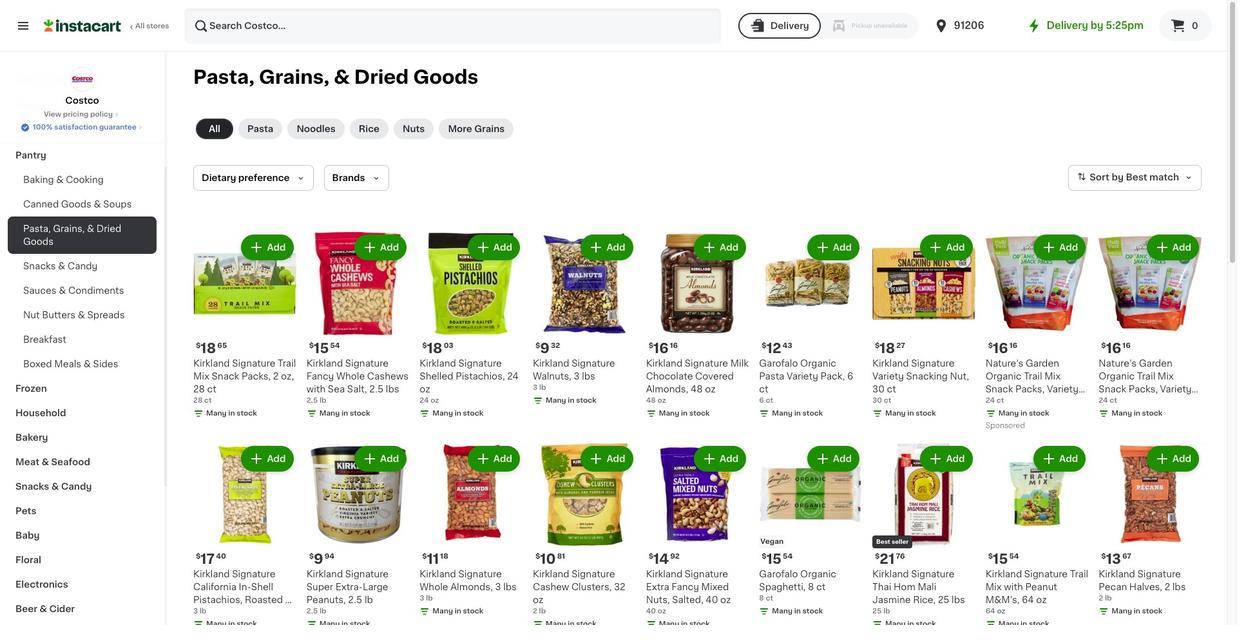 Task type: describe. For each thing, give the bounding box(es) containing it.
many in stock for 3
[[546, 397, 597, 404]]

snacking
[[907, 372, 948, 381]]

view pricing policy link
[[44, 110, 121, 120]]

delivery by 5:25pm
[[1047, 21, 1144, 30]]

add for kirkland signature whole almonds, 3 lbs
[[494, 454, 512, 463]]

2 garden from the left
[[1139, 359, 1173, 368]]

snacks for second snacks & candy link from the bottom of the page
[[23, 262, 56, 271]]

lbs inside kirkland signature california in-shell pistachios, roasted & salted, 3 lbs
[[235, 609, 249, 618]]

0 vertical spatial candy
[[68, 262, 98, 271]]

by for delivery
[[1091, 21, 1104, 30]]

household link
[[8, 401, 157, 425]]

27
[[897, 342, 905, 349]]

$ for 3
[[422, 553, 427, 560]]

lb inside kirkland signature cashew clusters, 32 oz 2 lb
[[539, 608, 546, 615]]

15 for garofalo organic spaghetti, 8 ct
[[767, 553, 782, 566]]

fancy inside kirkland signature fancy whole cashews with sea salt, 2.5 lbs 2.5 lb
[[307, 372, 334, 381]]

2 24 ct from the left
[[1099, 397, 1118, 404]]

canned goods & soups
[[23, 200, 132, 209]]

seller
[[892, 539, 909, 545]]

large
[[363, 583, 388, 592]]

& left soups
[[94, 200, 101, 209]]

signature for kirkland signature fancy whole cashews with sea salt, 2.5 lbs 2.5 lb
[[345, 359, 389, 368]]

0 vertical spatial 64
[[1022, 596, 1034, 605]]

1 horizontal spatial goods
[[61, 200, 91, 209]]

3 inside kirkland signature california in-shell pistachios, roasted & salted, 3 lbs
[[227, 609, 233, 618]]

kirkland signature
[[15, 77, 101, 86]]

$ 9 94
[[309, 553, 335, 566]]

sauces
[[23, 286, 56, 295]]

kirkland for kirkland signature whole almonds, 3 lbs 3 lb
[[420, 570, 456, 579]]

meals
[[54, 360, 81, 369]]

garofalo for 12
[[759, 359, 798, 368]]

0 vertical spatial goods
[[413, 68, 478, 86]]

baking & cooking link
[[8, 168, 157, 192]]

2 1.2 from the left
[[1126, 397, 1138, 406]]

81
[[557, 553, 565, 560]]

all link
[[196, 119, 233, 139]]

kirkland for kirkland signature fancy whole cashews with sea salt, 2.5 lbs 2.5 lb
[[307, 359, 343, 368]]

sort
[[1090, 173, 1110, 182]]

mix inside the 'kirkland signature trail mix with peanut m&m's, 64 oz 64 oz'
[[986, 583, 1002, 592]]

13
[[1106, 553, 1121, 566]]

32 inside $ 9 32
[[551, 342, 560, 349]]

0 horizontal spatial grains,
[[53, 224, 85, 233]]

whole inside kirkland signature fancy whole cashews with sea salt, 2.5 lbs 2.5 lb
[[336, 372, 365, 381]]

lbs inside kirkland signature fancy whole cashews with sea salt, 2.5 lbs 2.5 lb
[[386, 385, 399, 394]]

halves,
[[1130, 583, 1163, 592]]

65
[[217, 342, 227, 349]]

0 vertical spatial 8
[[808, 583, 814, 592]]

$ for mixed
[[649, 553, 654, 560]]

fancy inside kirkland signature extra fancy mixed nuts, salted, 40 oz 40 oz
[[672, 583, 699, 592]]

extra-
[[336, 583, 363, 592]]

54 for 8
[[783, 553, 793, 560]]

more grains link
[[439, 119, 514, 139]]

pistachios, inside kirkland signature shelled pistachios, 24 oz 24 oz
[[456, 372, 505, 381]]

kirkland for kirkland signature trail mix with peanut m&m's, 64 oz 64 oz
[[986, 570, 1022, 579]]

kirkland signature pecan halves, 2 lbs 2 lb
[[1099, 570, 1186, 602]]

shelled
[[420, 372, 454, 381]]

signature for kirkland signature super extra-large peanuts, 2.5 lb 2.5 lb
[[345, 570, 389, 579]]

0 vertical spatial pasta
[[247, 124, 274, 133]]

in for whole
[[342, 410, 348, 417]]

baby
[[15, 531, 40, 540]]

2 horizontal spatial packs,
[[1129, 385, 1158, 394]]

meat
[[15, 458, 39, 467]]

delivery for delivery
[[771, 21, 809, 30]]

dietary preference
[[202, 173, 290, 182]]

add button for kirkland signature cashew clusters, 32 oz
[[582, 447, 632, 470]]

nut butters & spreads link
[[8, 303, 157, 327]]

roasted
[[245, 596, 283, 605]]

1 1.2 from the left
[[1013, 397, 1024, 406]]

$ for 2
[[1102, 553, 1106, 560]]

lbs inside kirkland signature pecan halves, 2 lbs 2 lb
[[1173, 583, 1186, 592]]

1 horizontal spatial snack
[[986, 385, 1013, 394]]

0 vertical spatial 6
[[847, 372, 853, 381]]

stock for 3
[[576, 397, 597, 404]]

in for snacking
[[908, 410, 914, 417]]

pets link
[[8, 499, 157, 523]]

add button for kirkland signature fancy whole cashews with sea salt, 2.5 lbs
[[356, 236, 406, 259]]

lb inside kirkland signature fancy whole cashews with sea salt, 2.5 lbs 2.5 lb
[[320, 397, 327, 404]]

18 for $ 18 27
[[880, 341, 895, 355]]

costco link
[[65, 67, 99, 107]]

pets
[[15, 507, 36, 516]]

$ for snack
[[196, 342, 201, 349]]

cooking
[[66, 175, 104, 184]]

organic inside the 'garofalo organic pasta variety pack, 6 ct 6 ct'
[[801, 359, 837, 368]]

many for chocolate
[[659, 410, 680, 417]]

oz inside kirkland signature cashew clusters, 32 oz 2 lb
[[533, 596, 544, 605]]

best for best seller
[[877, 539, 891, 545]]

1 30 from the top
[[873, 385, 885, 394]]

Search field
[[186, 9, 720, 43]]

seafood
[[51, 458, 90, 467]]

0 button
[[1159, 10, 1212, 41]]

15 for kirkland signature trail mix with peanut m&m's, 64 oz
[[993, 553, 1008, 566]]

product group containing 10
[[533, 443, 636, 625]]

stock for 8
[[803, 608, 823, 615]]

frozen link
[[8, 376, 157, 401]]

snack inside kirkland signature trail mix snack packs, 2 oz, 28 ct 28 ct
[[212, 372, 239, 381]]

oz, inside kirkland signature trail mix snack packs, 2 oz, 28 ct 28 ct
[[281, 372, 294, 381]]

pantry
[[15, 151, 46, 160]]

2 nature's from the left
[[1099, 359, 1137, 368]]

76
[[896, 553, 905, 560]]

super
[[307, 583, 333, 592]]

peanuts,
[[307, 596, 346, 605]]

lb inside kirkland signature pecan halves, 2 lbs 2 lb
[[1105, 595, 1112, 602]]

lbs inside the kirkland signature whole almonds, 3 lbs 3 lb
[[503, 583, 517, 592]]

1 snacks & candy link from the top
[[8, 254, 157, 278]]

1 vertical spatial candy
[[61, 482, 92, 491]]

stock for halves,
[[1142, 608, 1163, 615]]

1 28 from the top
[[193, 385, 205, 394]]

& left sides in the bottom of the page
[[84, 360, 91, 369]]

soups
[[103, 200, 132, 209]]

many in stock for mix
[[206, 410, 257, 417]]

all for all
[[209, 124, 220, 133]]

cashews
[[367, 372, 409, 381]]

more grains
[[448, 124, 505, 133]]

product group containing 17
[[193, 443, 296, 625]]

many for 3
[[546, 397, 566, 404]]

mix inside kirkland signature trail mix snack packs, 2 oz, 28 ct 28 ct
[[193, 372, 209, 381]]

stock for whole
[[350, 410, 370, 417]]

add button for kirkland signature california in-shell pistachios, roasted & salted, 3 lbs
[[243, 447, 292, 470]]

& right beer
[[40, 605, 47, 614]]

brands
[[332, 173, 365, 182]]

floral link
[[8, 548, 157, 572]]

& inside 'link'
[[59, 286, 66, 295]]

nut butters & spreads
[[23, 311, 125, 320]]

add button for kirkland signature trail mix with peanut m&m's, 64 oz
[[1035, 447, 1085, 470]]

chocolate
[[646, 372, 693, 381]]

$ for with
[[988, 553, 993, 560]]

100% satisfaction guarantee
[[33, 124, 137, 131]]

stock for almonds,
[[463, 608, 484, 615]]

rice link
[[350, 119, 389, 139]]

9 for kirkland signature walnuts, 3 lbs
[[540, 341, 550, 355]]

$ 15 54 for kirkland signature fancy whole cashews with sea salt, 2.5 lbs
[[309, 341, 340, 355]]

in for almonds,
[[455, 608, 461, 615]]

2 for 13
[[1099, 595, 1104, 602]]

signature for kirkland signature
[[56, 77, 101, 86]]

brands button
[[324, 165, 389, 191]]

many for 8
[[772, 608, 793, 615]]

$ 18 03
[[422, 341, 454, 355]]

03
[[444, 342, 454, 349]]

$ 9 32
[[536, 341, 560, 355]]

lbs inside kirkland signature thai hom mali jasmine rice, 25 lbs 25 lb
[[952, 596, 965, 605]]

delivery button
[[738, 13, 821, 39]]

many in stock for halves,
[[1112, 608, 1163, 615]]

hom
[[894, 583, 916, 592]]

many in stock for whole
[[319, 410, 370, 417]]

100%
[[33, 124, 53, 131]]

2 horizontal spatial pack,
[[1099, 397, 1123, 406]]

variety inside the 'garofalo organic pasta variety pack, 6 ct 6 ct'
[[787, 372, 818, 381]]

add button for kirkland signature pecan halves, 2 lbs
[[1148, 447, 1198, 470]]

0 horizontal spatial 6
[[759, 397, 764, 404]]

1 horizontal spatial packs,
[[1016, 385, 1045, 394]]

shell
[[251, 583, 273, 592]]

snacks & candy for first snacks & candy link from the bottom of the page
[[15, 482, 92, 491]]

baking
[[23, 175, 54, 184]]

instacart logo image
[[44, 18, 121, 34]]

beer & cider link
[[8, 597, 157, 621]]

kirkland for kirkland signature pecan halves, 2 lbs 2 lb
[[1099, 570, 1136, 579]]

salted, inside kirkland signature extra fancy mixed nuts, salted, 40 oz 40 oz
[[672, 596, 704, 605]]

in for halves,
[[1134, 608, 1141, 615]]

91206 button
[[934, 8, 1011, 44]]

extra
[[646, 583, 669, 592]]

milk
[[731, 359, 749, 368]]

pasta, grains, & dried goods inside pasta, grains, & dried goods link
[[23, 224, 121, 246]]

stock for variety
[[803, 410, 823, 417]]

9 for kirkland signature super extra-large peanuts, 2.5 lb
[[314, 553, 323, 566]]

covered
[[695, 372, 734, 381]]

2 28 from the top
[[193, 397, 203, 404]]

spreads
[[87, 311, 125, 320]]

many in stock for snacking
[[886, 410, 936, 417]]

& up sauces & condiments on the top left of the page
[[58, 262, 65, 271]]

0 horizontal spatial dried
[[97, 224, 121, 233]]

kirkland for kirkland signature thai hom mali jasmine rice, 25 lbs 25 lb
[[873, 570, 909, 579]]

vegan
[[761, 538, 784, 545]]

california
[[193, 583, 237, 592]]

add for kirkland signature thai hom mali jasmine rice, 25 lbs
[[946, 454, 965, 463]]

kirkland for kirkland signature shelled pistachios, 24 oz 24 oz
[[420, 359, 456, 368]]

signature for kirkland signature extra fancy mixed nuts, salted, 40 oz 40 oz
[[685, 570, 728, 579]]

add for kirkland signature milk chocolate covered almonds, 48 oz
[[720, 243, 739, 252]]

add for nature's garden organic trail mix snack packs, variety pack, 1.2 oz, 24 ct
[[1173, 243, 1192, 252]]

Best match Sort by field
[[1069, 165, 1202, 191]]

many for whole
[[319, 410, 340, 417]]

noodles link
[[288, 119, 345, 139]]

12
[[767, 341, 782, 355]]

& inside 'pasta, grains, & dried goods'
[[87, 224, 94, 233]]

2 vertical spatial 40
[[646, 608, 656, 615]]

kirkland signature trail mix snack packs, 2 oz, 28 ct 28 ct
[[193, 359, 296, 404]]

$ 18 27
[[875, 341, 905, 355]]

cashew
[[533, 583, 569, 592]]

in-
[[239, 583, 251, 592]]

sponsored badge image
[[986, 422, 1025, 430]]

with inside the 'kirkland signature trail mix with peanut m&m's, 64 oz 64 oz'
[[1004, 583, 1023, 592]]

many for variety
[[772, 410, 793, 417]]

1 nature's garden organic trail mix snack packs, variety pack, 1.2 oz, 24 ct from the left
[[986, 359, 1079, 406]]

$ 16 16 for 'add' button for nature's garden organic trail mix snack packs, variety pack, 1.2 oz, 24 ct
[[1102, 341, 1131, 355]]

stock for pistachios,
[[463, 410, 484, 417]]

18 inside $ 11 18
[[440, 553, 448, 560]]

jasmine
[[873, 596, 911, 605]]

40 inside $ 17 40
[[216, 553, 226, 560]]

snacks & candy for second snacks & candy link from the bottom of the page
[[23, 262, 98, 271]]

best seller
[[877, 539, 909, 545]]

add button for kirkland signature thai hom mali jasmine rice, 25 lbs
[[922, 447, 972, 470]]

packs, inside kirkland signature trail mix snack packs, 2 oz, 28 ct 28 ct
[[242, 372, 271, 381]]

best for best match
[[1126, 173, 1148, 182]]

$ for 32
[[536, 553, 540, 560]]

2 horizontal spatial snack
[[1099, 385, 1127, 394]]

add for kirkland signature variety snacking nut, 30 ct
[[946, 243, 965, 252]]

$ 15 54 for kirkland signature trail mix with peanut m&m's, 64 oz
[[988, 553, 1019, 566]]

$ for mali
[[875, 553, 880, 560]]

add button for kirkland signature trail mix snack packs, 2 oz, 28 ct
[[243, 236, 292, 259]]

view pricing policy
[[44, 111, 113, 118]]

sauces & condiments
[[23, 286, 124, 295]]

many for mix
[[206, 410, 227, 417]]

mali
[[918, 583, 937, 592]]

91206
[[954, 21, 985, 30]]

pricing
[[63, 111, 89, 118]]

stores
[[146, 23, 169, 30]]



Task type: vqa. For each thing, say whether or not it's contained in the screenshot.
the left "SET"
no



Task type: locate. For each thing, give the bounding box(es) containing it.
pasta link
[[238, 119, 283, 139]]

with inside kirkland signature fancy whole cashews with sea salt, 2.5 lbs 2.5 lb
[[307, 385, 326, 394]]

lbs right rice,
[[952, 596, 965, 605]]

goods down baking & cooking link
[[61, 200, 91, 209]]

1 horizontal spatial 40
[[646, 608, 656, 615]]

kirkland up chocolate
[[646, 359, 683, 368]]

0 vertical spatial pasta,
[[193, 68, 255, 86]]

add button for kirkland signature super extra-large peanuts, 2.5 lb
[[356, 447, 406, 470]]

boxed
[[23, 360, 52, 369]]

kirkland up extra
[[646, 570, 683, 579]]

1 garofalo from the top
[[759, 359, 798, 368]]

1 vertical spatial 28
[[193, 397, 203, 404]]

kirkland up shelled
[[420, 359, 456, 368]]

2 nature's garden organic trail mix snack packs, variety pack, 1.2 oz, 24 ct from the left
[[1099, 359, 1192, 406]]

15 up sea
[[314, 341, 329, 355]]

lbs inside kirkland signature walnuts, 3 lbs 3 lb
[[582, 372, 596, 381]]

service type group
[[738, 13, 918, 39]]

25 right rice,
[[938, 596, 950, 605]]

0 horizontal spatial with
[[307, 385, 326, 394]]

8
[[808, 583, 814, 592], [759, 595, 764, 602]]

$ inside $ 18 65
[[196, 342, 201, 349]]

snacks & candy up sauces & condiments on the top left of the page
[[23, 262, 98, 271]]

add for kirkland signature trail mix snack packs, 2 oz, 28 ct
[[267, 243, 286, 252]]

signature inside kirkland signature milk chocolate covered almonds, 48 oz 48 oz
[[685, 359, 728, 368]]

signature for kirkland signature shelled pistachios, 24 oz 24 oz
[[459, 359, 502, 368]]

product group containing 13
[[1099, 443, 1202, 620]]

43
[[783, 342, 793, 349]]

in for 8
[[794, 608, 801, 615]]

0 horizontal spatial 40
[[216, 553, 226, 560]]

0 horizontal spatial snack
[[212, 372, 239, 381]]

whole up salt,
[[336, 372, 365, 381]]

goods down search field
[[413, 68, 478, 86]]

0 vertical spatial grains,
[[259, 68, 330, 86]]

0 horizontal spatial pasta
[[247, 124, 274, 133]]

1 vertical spatial goods
[[61, 200, 91, 209]]

signature inside the kirkland signature whole almonds, 3 lbs 3 lb
[[459, 570, 502, 579]]

kirkland for kirkland signature cashew clusters, 32 oz 2 lb
[[533, 570, 569, 579]]

1 horizontal spatial 6
[[847, 372, 853, 381]]

add for kirkland signature california in-shell pistachios, roasted & salted, 3 lbs
[[267, 454, 286, 463]]

0 vertical spatial snacks & candy link
[[8, 254, 157, 278]]

kirkland inside the 'kirkland signature trail mix with peanut m&m's, 64 oz 64 oz'
[[986, 570, 1022, 579]]

pasta, down canned
[[23, 224, 51, 233]]

best
[[1126, 173, 1148, 182], [877, 539, 891, 545]]

many
[[546, 397, 566, 404], [206, 410, 227, 417], [886, 410, 906, 417], [319, 410, 340, 417], [433, 410, 453, 417], [659, 410, 680, 417], [772, 410, 793, 417], [999, 410, 1019, 417], [1112, 410, 1132, 417], [433, 608, 453, 615], [772, 608, 793, 615], [1112, 608, 1132, 615]]

garofalo for 15
[[759, 570, 798, 579]]

32
[[551, 342, 560, 349], [614, 583, 626, 592]]

preference
[[238, 173, 290, 182]]

whole inside the kirkland signature whole almonds, 3 lbs 3 lb
[[420, 583, 448, 592]]

kirkland inside kirkland signature pecan halves, 2 lbs 2 lb
[[1099, 570, 1136, 579]]

0 horizontal spatial $ 15 54
[[309, 341, 340, 355]]

1 horizontal spatial 48
[[691, 385, 703, 394]]

lbs right walnuts,
[[582, 372, 596, 381]]

1 24 ct from the left
[[986, 397, 1004, 404]]

&
[[334, 68, 350, 86], [56, 175, 64, 184], [94, 200, 101, 209], [87, 224, 94, 233], [58, 262, 65, 271], [59, 286, 66, 295], [78, 311, 85, 320], [84, 360, 91, 369], [42, 458, 49, 467], [51, 482, 59, 491], [285, 596, 293, 605], [40, 605, 47, 614]]

54 up the 'kirkland signature trail mix with peanut m&m's, 64 oz 64 oz'
[[1010, 553, 1019, 560]]

many for almonds,
[[433, 608, 453, 615]]

54 for whole
[[330, 342, 340, 349]]

0 vertical spatial by
[[1091, 21, 1104, 30]]

kirkland inside kirkland signature walnuts, 3 lbs 3 lb
[[533, 359, 569, 368]]

& right baking
[[56, 175, 64, 184]]

household
[[15, 409, 66, 418]]

lbs down the cashews
[[386, 385, 399, 394]]

best inside field
[[1126, 173, 1148, 182]]

1 vertical spatial 9
[[314, 553, 323, 566]]

signature inside kirkland signature walnuts, 3 lbs 3 lb
[[572, 359, 615, 368]]

8 down spaghetti,
[[759, 595, 764, 602]]

0 horizontal spatial $ 16 16
[[649, 341, 678, 355]]

variety
[[873, 372, 904, 381], [787, 372, 818, 381], [1047, 385, 1079, 394], [1161, 385, 1192, 394]]

best left seller
[[877, 539, 891, 545]]

0 vertical spatial with
[[307, 385, 326, 394]]

18 right 11 on the left
[[440, 553, 448, 560]]

18 for $ 18 03
[[427, 341, 443, 355]]

produce
[[15, 102, 55, 111]]

candy up sauces & condiments 'link'
[[68, 262, 98, 271]]

signature inside kirkland signature variety snacking nut, 30 ct 30 ct
[[911, 359, 955, 368]]

trail
[[278, 359, 296, 368], [1024, 372, 1043, 381], [1137, 372, 1156, 381], [1070, 570, 1089, 579]]

kirkland for kirkland signature variety snacking nut, 30 ct 30 ct
[[873, 359, 909, 368]]

signature for kirkland signature milk chocolate covered almonds, 48 oz 48 oz
[[685, 359, 728, 368]]

signature for kirkland signature california in-shell pistachios, roasted & salted, 3 lbs
[[232, 570, 275, 579]]

9 left 94
[[314, 553, 323, 566]]

& right butters at left
[[78, 311, 85, 320]]

$ 10 81
[[536, 553, 565, 566]]

0 horizontal spatial packs,
[[242, 372, 271, 381]]

1 horizontal spatial oz,
[[1027, 397, 1040, 406]]

beer & cider
[[15, 605, 75, 614]]

& up noodles link
[[334, 68, 350, 86]]

48 down covered
[[691, 385, 703, 394]]

1 horizontal spatial with
[[1004, 583, 1023, 592]]

all stores link
[[44, 8, 170, 44]]

$ 15 54 down vegan
[[762, 553, 793, 566]]

product group containing 11
[[420, 443, 523, 620]]

cider
[[49, 605, 75, 614]]

lb inside kirkland signature walnuts, 3 lbs 3 lb
[[539, 384, 546, 391]]

product group
[[193, 232, 296, 421], [307, 232, 409, 421], [420, 232, 523, 421], [533, 232, 636, 408], [646, 232, 749, 421], [759, 232, 862, 421], [873, 232, 976, 421], [986, 232, 1089, 433], [1099, 232, 1202, 421], [193, 443, 296, 625], [307, 443, 409, 625], [420, 443, 523, 620], [533, 443, 636, 625], [646, 443, 749, 625], [759, 443, 862, 620], [873, 443, 976, 625], [986, 443, 1089, 625], [1099, 443, 1202, 620]]

1 horizontal spatial $ 15 54
[[762, 553, 793, 566]]

0 vertical spatial garofalo
[[759, 359, 798, 368]]

pistachios, right shelled
[[456, 372, 505, 381]]

kirkland for kirkland signature super extra-large peanuts, 2.5 lb 2.5 lb
[[307, 570, 343, 579]]

0 horizontal spatial whole
[[336, 372, 365, 381]]

0 vertical spatial snacks
[[23, 262, 56, 271]]

variety inside kirkland signature variety snacking nut, 30 ct 30 ct
[[873, 372, 904, 381]]

1 horizontal spatial best
[[1126, 173, 1148, 182]]

24 ct
[[986, 397, 1004, 404], [1099, 397, 1118, 404]]

in for chocolate
[[681, 410, 688, 417]]

pasta, grains, & dried goods down canned goods & soups
[[23, 224, 121, 246]]

15 for kirkland signature fancy whole cashews with sea salt, 2.5 lbs
[[314, 341, 329, 355]]

kirkland up the super
[[307, 570, 343, 579]]

0 vertical spatial best
[[1126, 173, 1148, 182]]

2 horizontal spatial $ 15 54
[[988, 553, 1019, 566]]

18 left 65
[[201, 341, 216, 355]]

2 inside kirkland signature trail mix snack packs, 2 oz, 28 ct 28 ct
[[273, 372, 279, 381]]

14
[[654, 553, 669, 566]]

baking & cooking
[[23, 175, 104, 184]]

1 vertical spatial best
[[877, 539, 891, 545]]

1 vertical spatial 32
[[614, 583, 626, 592]]

$ 17 40
[[196, 553, 226, 566]]

pecan
[[1099, 583, 1127, 592]]

0 horizontal spatial garden
[[1026, 359, 1060, 368]]

add button
[[243, 236, 292, 259], [356, 236, 406, 259], [469, 236, 519, 259], [582, 236, 632, 259], [695, 236, 745, 259], [809, 236, 858, 259], [922, 236, 972, 259], [1035, 236, 1085, 259], [1148, 236, 1198, 259], [243, 447, 292, 470], [356, 447, 406, 470], [469, 447, 519, 470], [582, 447, 632, 470], [695, 447, 745, 470], [809, 447, 858, 470], [922, 447, 972, 470], [1035, 447, 1085, 470], [1148, 447, 1198, 470]]

nuts
[[403, 124, 425, 133]]

all left stores on the left top
[[135, 23, 145, 30]]

1 horizontal spatial 1.2
[[1126, 397, 1138, 406]]

product group containing 21
[[873, 443, 976, 625]]

signature inside kirkland signature cashew clusters, 32 oz 2 lb
[[572, 570, 615, 579]]

best match
[[1126, 173, 1179, 182]]

kirkland up cashew
[[533, 570, 569, 579]]

$ inside the $ 9 94
[[309, 553, 314, 560]]

kirkland inside kirkland signature milk chocolate covered almonds, 48 oz 48 oz
[[646, 359, 683, 368]]

signature for kirkland signature pecan halves, 2 lbs 2 lb
[[1138, 570, 1181, 579]]

$ 16 16
[[649, 341, 678, 355], [988, 341, 1018, 355], [1102, 341, 1131, 355]]

1 vertical spatial garofalo
[[759, 570, 798, 579]]

nuts,
[[646, 596, 670, 605]]

0 vertical spatial dried
[[354, 68, 409, 86]]

bakery link
[[8, 425, 157, 450]]

lb inside kirkland signature thai hom mali jasmine rice, 25 lbs 25 lb
[[884, 608, 890, 615]]

lb
[[539, 384, 546, 391], [320, 397, 327, 404], [426, 595, 433, 602], [1105, 595, 1112, 602], [365, 596, 373, 605], [200, 608, 207, 615], [539, 608, 546, 615], [884, 608, 890, 615], [320, 608, 327, 615]]

snacks for first snacks & candy link from the bottom of the page
[[15, 482, 49, 491]]

sauces & condiments link
[[8, 278, 157, 303]]

pasta, inside pasta, grains, & dried goods link
[[23, 224, 51, 233]]

32 up walnuts,
[[551, 342, 560, 349]]

noodles
[[297, 124, 336, 133]]

& inside kirkland signature california in-shell pistachios, roasted & salted, 3 lbs
[[285, 596, 293, 605]]

1 horizontal spatial $ 16 16
[[988, 341, 1018, 355]]

64 down peanut
[[1022, 596, 1034, 605]]

many in stock for pistachios,
[[433, 410, 484, 417]]

produce link
[[8, 94, 157, 119]]

pantry link
[[8, 143, 157, 168]]

add for kirkland signature cashew clusters, 32 oz
[[607, 454, 626, 463]]

$ for cashews
[[309, 342, 314, 349]]

1 $ 16 16 from the left
[[649, 341, 678, 355]]

kirkland for kirkland signature milk chocolate covered almonds, 48 oz 48 oz
[[646, 359, 683, 368]]

best left match
[[1126, 173, 1148, 182]]

kirkland inside kirkland signature thai hom mali jasmine rice, 25 lbs 25 lb
[[873, 570, 909, 579]]

1 horizontal spatial pasta
[[759, 372, 785, 381]]

many in stock for almonds,
[[433, 608, 484, 615]]

in for pistachios,
[[455, 410, 461, 417]]

kirkland up walnuts,
[[533, 359, 569, 368]]

32 right clusters,
[[614, 583, 626, 592]]

kirkland inside kirkland signature cashew clusters, 32 oz 2 lb
[[533, 570, 569, 579]]

snacks up the sauces
[[23, 262, 56, 271]]

1 vertical spatial pasta, grains, & dried goods
[[23, 224, 121, 246]]

2 vertical spatial goods
[[23, 237, 54, 246]]

add button for garofalo organic pasta variety pack, 6 ct
[[809, 236, 858, 259]]

None search field
[[184, 8, 722, 44]]

by left 5:25pm
[[1091, 21, 1104, 30]]

pasta inside the 'garofalo organic pasta variety pack, 6 ct 6 ct'
[[759, 372, 785, 381]]

salted, inside kirkland signature california in-shell pistachios, roasted & salted, 3 lbs
[[193, 609, 225, 618]]

by for sort
[[1112, 173, 1124, 182]]

18 left 27
[[880, 341, 895, 355]]

signature inside kirkland signature shelled pistachios, 24 oz 24 oz
[[459, 359, 502, 368]]

dried down soups
[[97, 224, 121, 233]]

fancy right extra
[[672, 583, 699, 592]]

1 vertical spatial grains,
[[53, 224, 85, 233]]

0 horizontal spatial pasta,
[[23, 224, 51, 233]]

signature for kirkland signature trail mix with peanut m&m's, 64 oz 64 oz
[[1025, 570, 1068, 579]]

0 horizontal spatial goods
[[23, 237, 54, 246]]

67
[[1123, 553, 1132, 560]]

all left pasta link
[[209, 124, 220, 133]]

add for kirkland signature shelled pistachios, 24 oz
[[494, 243, 512, 252]]

kirkland down $ 21 76
[[873, 570, 909, 579]]

kirkland down $ 11 18 at the left of page
[[420, 570, 456, 579]]

garofalo organic pasta variety pack, 6 ct 6 ct
[[759, 359, 853, 404]]

snacks & candy link up sauces & condiments on the top left of the page
[[8, 254, 157, 278]]

add button for kirkland signature whole almonds, 3 lbs
[[469, 447, 519, 470]]

signature inside kirkland signature thai hom mali jasmine rice, 25 lbs 25 lb
[[911, 570, 955, 579]]

kirkland inside kirkland signature shelled pistachios, 24 oz 24 oz
[[420, 359, 456, 368]]

6
[[847, 372, 853, 381], [759, 397, 764, 404]]

2 inside kirkland signature cashew clusters, 32 oz 2 lb
[[533, 608, 537, 615]]

$ inside $ 9 32
[[536, 342, 540, 349]]

1 garden from the left
[[1026, 359, 1060, 368]]

& right meat at the left
[[42, 458, 49, 467]]

0 horizontal spatial all
[[135, 23, 145, 30]]

almonds, inside kirkland signature milk chocolate covered almonds, 48 oz 48 oz
[[646, 385, 689, 394]]

15
[[314, 341, 329, 355], [767, 553, 782, 566], [993, 553, 1008, 566]]

54 up kirkland signature fancy whole cashews with sea salt, 2.5 lbs 2.5 lb
[[330, 342, 340, 349]]

$ 14 92
[[649, 553, 680, 566]]

pistachios, down the california
[[193, 596, 243, 605]]

1 vertical spatial fancy
[[672, 583, 699, 592]]

$ for ct
[[762, 553, 767, 560]]

organic inside garofalo organic spaghetti, 8 ct 8 ct
[[801, 570, 837, 579]]

40 right 17
[[216, 553, 226, 560]]

stock for snacking
[[916, 410, 936, 417]]

28
[[193, 385, 205, 394], [193, 397, 203, 404]]

& down canned goods & soups link
[[87, 224, 94, 233]]

1 horizontal spatial 8
[[808, 583, 814, 592]]

0 horizontal spatial 25
[[873, 608, 882, 615]]

almonds, inside the kirkland signature whole almonds, 3 lbs 3 lb
[[451, 583, 493, 592]]

nature's
[[986, 359, 1024, 368], [1099, 359, 1137, 368]]

3 lb
[[193, 608, 207, 615]]

2 for 10
[[533, 608, 537, 615]]

18 left 03
[[427, 341, 443, 355]]

organic
[[801, 359, 837, 368], [986, 372, 1022, 381], [1099, 372, 1135, 381], [801, 570, 837, 579]]

2 $ 16 16 from the left
[[988, 341, 1018, 355]]

all
[[135, 23, 145, 30], [209, 124, 220, 133]]

0 vertical spatial 30
[[873, 385, 885, 394]]

1 vertical spatial by
[[1112, 173, 1124, 182]]

40 down nuts,
[[646, 608, 656, 615]]

packs,
[[242, 372, 271, 381], [1016, 385, 1045, 394], [1129, 385, 1158, 394]]

kirkland inside kirkland signature trail mix snack packs, 2 oz, 28 ct 28 ct
[[193, 359, 230, 368]]

rice,
[[913, 596, 936, 605]]

signature for kirkland signature cashew clusters, 32 oz 2 lb
[[572, 570, 615, 579]]

kirkland inside kirkland signature fancy whole cashews with sea salt, 2.5 lbs 2.5 lb
[[307, 359, 343, 368]]

signature inside kirkland signature super extra-large peanuts, 2.5 lb 2.5 lb
[[345, 570, 389, 579]]

& down meat & seafood
[[51, 482, 59, 491]]

0 vertical spatial pasta, grains, & dried goods
[[193, 68, 478, 86]]

$ inside $ 18 03
[[422, 342, 427, 349]]

2 horizontal spatial $ 16 16
[[1102, 341, 1131, 355]]

signature for kirkland signature thai hom mali jasmine rice, 25 lbs 25 lb
[[911, 570, 955, 579]]

many in stock for 8
[[772, 608, 823, 615]]

garofalo down $ 12 43
[[759, 359, 798, 368]]

pistachios, inside kirkland signature california in-shell pistachios, roasted & salted, 3 lbs
[[193, 596, 243, 605]]

add button for garofalo organic spaghetti, 8 ct
[[809, 447, 858, 470]]

garofalo inside garofalo organic spaghetti, 8 ct 8 ct
[[759, 570, 798, 579]]

signature inside kirkland signature fancy whole cashews with sea salt, 2.5 lbs 2.5 lb
[[345, 359, 389, 368]]

1 vertical spatial 6
[[759, 397, 764, 404]]

2 horizontal spatial oz,
[[1140, 397, 1153, 406]]

ct
[[207, 385, 216, 394], [887, 385, 896, 394], [759, 385, 769, 394], [204, 397, 212, 404], [884, 397, 892, 404], [766, 397, 773, 404], [997, 397, 1004, 404], [1110, 397, 1118, 404], [1056, 397, 1065, 406], [1169, 397, 1178, 406], [817, 583, 826, 592], [766, 595, 774, 602]]

11
[[427, 553, 439, 566]]

best inside product group
[[877, 539, 891, 545]]

by inside field
[[1112, 173, 1124, 182]]

trail inside kirkland signature trail mix snack packs, 2 oz, 28 ct 28 ct
[[278, 359, 296, 368]]

$ inside $ 11 18
[[422, 553, 427, 560]]

lb inside the kirkland signature whole almonds, 3 lbs 3 lb
[[426, 595, 433, 602]]

add for kirkland signature extra fancy mixed nuts, salted, 40 oz
[[720, 454, 739, 463]]

2 for 18
[[273, 372, 279, 381]]

0 horizontal spatial pack,
[[821, 372, 845, 381]]

kirkland signature thai hom mali jasmine rice, 25 lbs 25 lb
[[873, 570, 965, 615]]

snacks & candy link down seafood
[[8, 474, 157, 499]]

salted, down the california
[[193, 609, 225, 618]]

$ inside $ 14 92
[[649, 553, 654, 560]]

peanut
[[1026, 583, 1058, 592]]

$ for nut,
[[875, 342, 880, 349]]

1 horizontal spatial salted,
[[672, 596, 704, 605]]

0 horizontal spatial almonds,
[[451, 583, 493, 592]]

kirkland up the pecan
[[1099, 570, 1136, 579]]

kirkland for kirkland signature walnuts, 3 lbs 3 lb
[[533, 359, 569, 368]]

grains, up noodles
[[259, 68, 330, 86]]

goods down canned
[[23, 237, 54, 246]]

garden
[[1026, 359, 1060, 368], [1139, 359, 1173, 368]]

kirkland signature link
[[8, 70, 157, 94]]

94
[[325, 553, 335, 560]]

& right the sauces
[[59, 286, 66, 295]]

dietary
[[202, 173, 236, 182]]

25 down jasmine
[[873, 608, 882, 615]]

9 up walnuts,
[[540, 341, 550, 355]]

1 horizontal spatial by
[[1112, 173, 1124, 182]]

breakfast link
[[8, 327, 157, 352]]

delivery inside button
[[771, 21, 809, 30]]

add button for kirkland signature shelled pistachios, 24 oz
[[469, 236, 519, 259]]

1 horizontal spatial pasta,
[[193, 68, 255, 86]]

1 horizontal spatial 24 ct
[[1099, 397, 1118, 404]]

64 down the m&m's,
[[986, 608, 996, 615]]

floral
[[15, 556, 41, 565]]

beverages
[[15, 126, 65, 135]]

1 horizontal spatial pack,
[[986, 397, 1010, 406]]

$ inside $ 17 40
[[196, 553, 201, 560]]

lbs left cashew
[[503, 583, 517, 592]]

sort by
[[1090, 173, 1124, 182]]

pack, inside the 'garofalo organic pasta variety pack, 6 ct 6 ct'
[[821, 372, 845, 381]]

add for garofalo organic spaghetti, 8 ct
[[833, 454, 852, 463]]

costco logo image
[[70, 67, 94, 92]]

1 vertical spatial 8
[[759, 595, 764, 602]]

54 for mix
[[1010, 553, 1019, 560]]

0 vertical spatial 25
[[938, 596, 950, 605]]

baby link
[[8, 523, 157, 548]]

0 vertical spatial 48
[[691, 385, 703, 394]]

0 horizontal spatial salted,
[[193, 609, 225, 618]]

1 vertical spatial 48
[[646, 397, 656, 404]]

fancy up sea
[[307, 372, 334, 381]]

kirkland for kirkland signature california in-shell pistachios, roasted & salted, 3 lbs
[[193, 570, 230, 579]]

1 horizontal spatial pasta, grains, & dried goods
[[193, 68, 478, 86]]

1 vertical spatial pistachios,
[[193, 596, 243, 605]]

$ for large
[[309, 553, 314, 560]]

18 for $ 18 65
[[201, 341, 216, 355]]

1 horizontal spatial 9
[[540, 341, 550, 355]]

all for all stores
[[135, 23, 145, 30]]

$ inside $ 18 27
[[875, 342, 880, 349]]

whole down 11 on the left
[[420, 583, 448, 592]]

0 horizontal spatial nature's garden organic trail mix snack packs, variety pack, 1.2 oz, 24 ct
[[986, 359, 1079, 406]]

kirkland inside kirkland signature extra fancy mixed nuts, salted, 40 oz 40 oz
[[646, 570, 683, 579]]

8 right spaghetti,
[[808, 583, 814, 592]]

kirkland for kirkland signature extra fancy mixed nuts, salted, 40 oz 40 oz
[[646, 570, 683, 579]]

signature inside kirkland signature extra fancy mixed nuts, salted, 40 oz 40 oz
[[685, 570, 728, 579]]

3 $ 16 16 from the left
[[1102, 341, 1131, 355]]

1 horizontal spatial almonds,
[[646, 385, 689, 394]]

$ 15 54 up sea
[[309, 341, 340, 355]]

1 horizontal spatial 54
[[783, 553, 793, 560]]

pasta down 12
[[759, 372, 785, 381]]

kirkland up the m&m's,
[[986, 570, 1022, 579]]

add for garofalo organic pasta variety pack, 6 ct
[[833, 243, 852, 252]]

1 horizontal spatial dried
[[354, 68, 409, 86]]

lbs right halves,
[[1173, 583, 1186, 592]]

0 horizontal spatial pasta, grains, & dried goods
[[23, 224, 121, 246]]

0 vertical spatial 32
[[551, 342, 560, 349]]

electronics link
[[8, 572, 157, 597]]

kirkland inside kirkland signature california in-shell pistachios, roasted & salted, 3 lbs
[[193, 570, 230, 579]]

add for kirkland signature super extra-large peanuts, 2.5 lb
[[380, 454, 399, 463]]

0 horizontal spatial 8
[[759, 595, 764, 602]]

1 vertical spatial dried
[[97, 224, 121, 233]]

1 vertical spatial snacks
[[15, 482, 49, 491]]

pasta right the all link
[[247, 124, 274, 133]]

$ 13 67
[[1102, 553, 1132, 566]]

sea
[[328, 385, 345, 394]]

0 horizontal spatial 1.2
[[1013, 397, 1024, 406]]

2 snacks & candy link from the top
[[8, 474, 157, 499]]

all stores
[[135, 23, 169, 30]]

stock for chocolate
[[690, 410, 710, 417]]

many for snacking
[[886, 410, 906, 417]]

0 horizontal spatial oz,
[[281, 372, 294, 381]]

0 horizontal spatial fancy
[[307, 372, 334, 381]]

92
[[670, 553, 680, 560]]

garofalo up spaghetti,
[[759, 570, 798, 579]]

stock for mix
[[237, 410, 257, 417]]

$ for covered
[[649, 342, 654, 349]]

$ inside $ 21 76
[[875, 553, 880, 560]]

0 horizontal spatial 15
[[314, 341, 329, 355]]

canned
[[23, 200, 59, 209]]

1 vertical spatial 64
[[986, 608, 996, 615]]

almonds,
[[646, 385, 689, 394], [451, 583, 493, 592]]

with up the m&m's,
[[1004, 583, 1023, 592]]

kirkland inside kirkland signature variety snacking nut, 30 ct 30 ct
[[873, 359, 909, 368]]

kirkland inside kirkland signature super extra-large peanuts, 2.5 lb 2.5 lb
[[307, 570, 343, 579]]

15 down vegan
[[767, 553, 782, 566]]

kirkland up sea
[[307, 359, 343, 368]]

& right roasted
[[285, 596, 293, 605]]

add button for kirkland signature milk chocolate covered almonds, 48 oz
[[695, 236, 745, 259]]

salted,
[[672, 596, 704, 605], [193, 609, 225, 618]]

add
[[267, 243, 286, 252], [380, 243, 399, 252], [494, 243, 512, 252], [607, 243, 626, 252], [720, 243, 739, 252], [833, 243, 852, 252], [946, 243, 965, 252], [1060, 243, 1078, 252], [1173, 243, 1192, 252], [267, 454, 286, 463], [380, 454, 399, 463], [494, 454, 512, 463], [607, 454, 626, 463], [720, 454, 739, 463], [833, 454, 852, 463], [946, 454, 965, 463], [1060, 454, 1078, 463], [1173, 454, 1192, 463]]

2 30 from the top
[[873, 397, 882, 404]]

add button for kirkland signature extra fancy mixed nuts, salted, 40 oz
[[695, 447, 745, 470]]

kirkland for kirkland signature trail mix snack packs, 2 oz, 28 ct 28 ct
[[193, 359, 230, 368]]

by right sort
[[1112, 173, 1124, 182]]

0 horizontal spatial by
[[1091, 21, 1104, 30]]

1 vertical spatial snacks & candy
[[15, 482, 92, 491]]

1 vertical spatial 30
[[873, 397, 882, 404]]

15 up the m&m's,
[[993, 553, 1008, 566]]

pasta, grains, & dried goods up noodles link
[[193, 68, 478, 86]]

2 horizontal spatial 54
[[1010, 553, 1019, 560]]

40 down mixed
[[706, 596, 718, 605]]

pasta, up the all link
[[193, 68, 255, 86]]

1 nature's from the left
[[986, 359, 1024, 368]]

kirkland down $ 18 65
[[193, 359, 230, 368]]

54 down vegan
[[783, 553, 793, 560]]

0 horizontal spatial pistachios,
[[193, 596, 243, 605]]

electronics
[[15, 580, 68, 589]]

many for pistachios,
[[433, 410, 453, 417]]

delivery for delivery by 5:25pm
[[1047, 21, 1089, 30]]

signature inside kirkland signature pecan halves, 2 lbs 2 lb
[[1138, 570, 1181, 579]]

kirkland
[[15, 77, 54, 86], [193, 359, 230, 368], [533, 359, 569, 368], [873, 359, 909, 368], [307, 359, 343, 368], [420, 359, 456, 368], [646, 359, 683, 368], [193, 570, 230, 579], [533, 570, 569, 579], [873, 570, 909, 579], [307, 570, 343, 579], [420, 570, 456, 579], [646, 570, 683, 579], [986, 570, 1022, 579], [1099, 570, 1136, 579]]

32 inside kirkland signature cashew clusters, 32 oz 2 lb
[[614, 583, 626, 592]]

many in stock for chocolate
[[659, 410, 710, 417]]

clusters,
[[572, 583, 612, 592]]

3
[[574, 372, 580, 381], [533, 384, 538, 391], [495, 583, 501, 592], [420, 595, 424, 602], [193, 608, 198, 615], [227, 609, 233, 618]]

1 vertical spatial salted,
[[193, 609, 225, 618]]

$ inside $ 10 81
[[536, 553, 540, 560]]

snacks & candy down meat & seafood
[[15, 482, 92, 491]]

0 horizontal spatial nature's
[[986, 359, 1024, 368]]

match
[[1150, 173, 1179, 182]]

1 vertical spatial 40
[[706, 596, 718, 605]]

1 vertical spatial snacks & candy link
[[8, 474, 157, 499]]

2 horizontal spatial 40
[[706, 596, 718, 605]]

$ inside "$ 13 67"
[[1102, 553, 1106, 560]]

$ for lbs
[[536, 342, 540, 349]]

0 vertical spatial 28
[[193, 385, 205, 394]]

signature for kirkland signature walnuts, 3 lbs 3 lb
[[572, 359, 615, 368]]

salted, right nuts,
[[672, 596, 704, 605]]

16
[[654, 341, 669, 355], [993, 341, 1008, 355], [1106, 341, 1122, 355], [670, 342, 678, 349], [1010, 342, 1018, 349], [1123, 342, 1131, 349]]

lbs down roasted
[[235, 609, 249, 618]]

kirkland down $ 18 27
[[873, 359, 909, 368]]

meat & seafood
[[15, 458, 90, 467]]

add for kirkland signature trail mix with peanut m&m's, 64 oz
[[1060, 454, 1078, 463]]

kirkland up produce
[[15, 77, 54, 86]]

kirkland up the california
[[193, 570, 230, 579]]

trail inside the 'kirkland signature trail mix with peanut m&m's, 64 oz 64 oz'
[[1070, 570, 1089, 579]]

grains, down canned goods & soups
[[53, 224, 85, 233]]

signature inside kirkland signature california in-shell pistachios, roasted & salted, 3 lbs
[[232, 570, 275, 579]]

delivery by 5:25pm link
[[1026, 18, 1144, 34]]

$ 15 54 up the m&m's,
[[988, 553, 1019, 566]]

$ 12 43
[[762, 341, 793, 355]]

2 garofalo from the top
[[759, 570, 798, 579]]

signature inside the 'kirkland signature trail mix with peanut m&m's, 64 oz 64 oz'
[[1025, 570, 1068, 579]]

$ inside $ 12 43
[[762, 342, 767, 349]]

whole
[[336, 372, 365, 381], [420, 583, 448, 592]]

add button for kirkland signature variety snacking nut, 30 ct
[[922, 236, 972, 259]]

$ 15 54 for garofalo organic spaghetti, 8 ct
[[762, 553, 793, 566]]

kirkland inside the kirkland signature whole almonds, 3 lbs 3 lb
[[420, 570, 456, 579]]

garofalo inside the 'garofalo organic pasta variety pack, 6 ct 6 ct'
[[759, 359, 798, 368]]

nuts link
[[394, 119, 434, 139]]

kirkland signature variety snacking nut, 30 ct 30 ct
[[873, 359, 969, 404]]

signature inside kirkland signature trail mix snack packs, 2 oz, 28 ct 28 ct
[[232, 359, 275, 368]]

mix
[[193, 372, 209, 381], [1045, 372, 1061, 381], [1158, 372, 1174, 381], [986, 583, 1002, 592]]

$ 18 65
[[196, 341, 227, 355]]

dried up rice
[[354, 68, 409, 86]]

product group containing 14
[[646, 443, 749, 625]]

with left sea
[[307, 385, 326, 394]]

product group containing 12
[[759, 232, 862, 421]]

0 horizontal spatial delivery
[[771, 21, 809, 30]]

signature for kirkland signature whole almonds, 3 lbs 3 lb
[[459, 570, 502, 579]]

candy down seafood
[[61, 482, 92, 491]]

1 horizontal spatial pistachios,
[[456, 372, 505, 381]]

48 down chocolate
[[646, 397, 656, 404]]

1 horizontal spatial all
[[209, 124, 220, 133]]

snacks down meat at the left
[[15, 482, 49, 491]]



